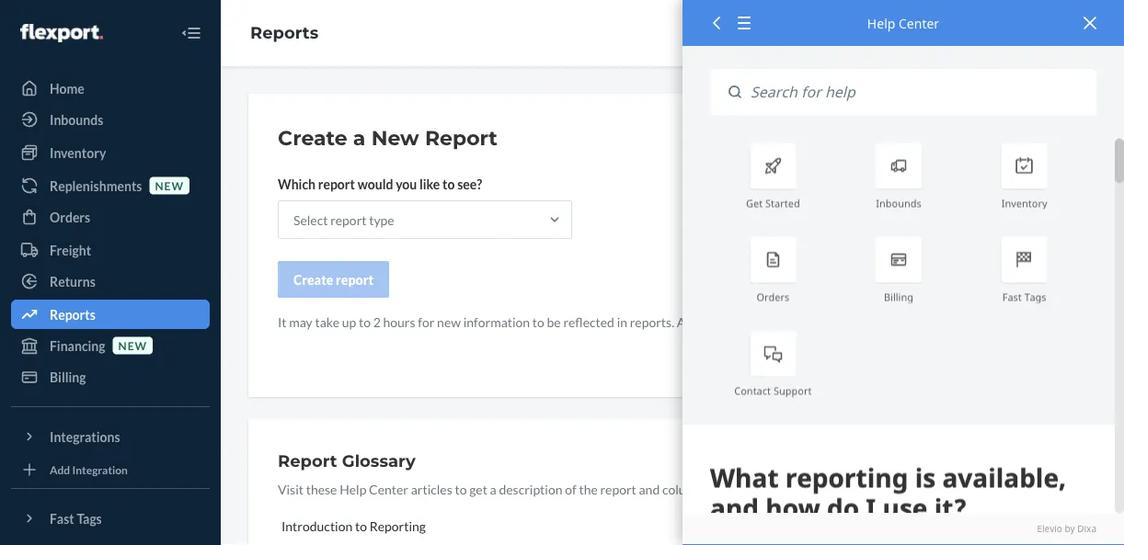 Task type: locate. For each thing, give the bounding box(es) containing it.
get
[[470, 482, 488, 497]]

1 vertical spatial center
[[369, 482, 409, 497]]

reports
[[250, 23, 319, 43], [50, 307, 96, 323]]

you
[[396, 176, 417, 192]]

a right get
[[490, 482, 497, 497]]

1 vertical spatial fast
[[50, 511, 74, 527]]

elevio
[[1038, 523, 1063, 536]]

articles
[[411, 482, 453, 497]]

1 horizontal spatial inbounds
[[876, 196, 922, 210]]

0 horizontal spatial fast
[[50, 511, 74, 527]]

universal
[[828, 314, 882, 330]]

inbounds
[[50, 112, 103, 127], [876, 196, 922, 210]]

column
[[663, 482, 704, 497]]

details.
[[706, 482, 747, 497]]

0 horizontal spatial orders
[[50, 209, 90, 225]]

0 vertical spatial orders
[[50, 209, 90, 225]]

started
[[766, 196, 800, 210]]

help
[[868, 14, 896, 32], [340, 482, 367, 497]]

1 horizontal spatial center
[[899, 14, 940, 32]]

1 vertical spatial help
[[340, 482, 367, 497]]

new right for
[[437, 314, 461, 330]]

billing
[[884, 290, 914, 304], [50, 370, 86, 385]]

a left new
[[353, 126, 366, 150]]

to right like
[[443, 176, 455, 192]]

fast tags inside dropdown button
[[50, 511, 102, 527]]

report glossary
[[278, 451, 416, 471]]

1 vertical spatial reports
[[50, 307, 96, 323]]

create for create a new report
[[278, 126, 348, 150]]

contact
[[735, 384, 771, 398]]

2 vertical spatial new
[[118, 339, 147, 352]]

get started
[[746, 196, 800, 210]]

select report type
[[294, 212, 394, 228]]

visit
[[278, 482, 304, 497]]

1 vertical spatial billing
[[50, 370, 86, 385]]

create report
[[294, 272, 374, 288]]

help center
[[868, 14, 940, 32]]

report
[[318, 176, 355, 192], [331, 212, 367, 228], [336, 272, 374, 288], [695, 314, 731, 330], [600, 482, 637, 497]]

report
[[425, 126, 498, 150], [278, 451, 337, 471]]

1 horizontal spatial inventory
[[1002, 196, 1048, 210]]

new up billing link
[[118, 339, 147, 352]]

0 vertical spatial inbounds
[[50, 112, 103, 127]]

report right the
[[600, 482, 637, 497]]

home
[[50, 81, 85, 96]]

0 vertical spatial inventory
[[50, 145, 106, 161]]

2
[[373, 314, 381, 330]]

1 horizontal spatial fast tags
[[1003, 290, 1047, 304]]

it
[[278, 314, 287, 330]]

0 horizontal spatial fast tags
[[50, 511, 102, 527]]

0 horizontal spatial report
[[278, 451, 337, 471]]

freight link
[[11, 236, 210, 265]]

0 vertical spatial help
[[868, 14, 896, 32]]

0 horizontal spatial tags
[[77, 511, 102, 527]]

reports.
[[630, 314, 675, 330]]

be
[[547, 314, 561, 330]]

hours
[[383, 314, 416, 330]]

create up which
[[278, 126, 348, 150]]

report up the see?
[[425, 126, 498, 150]]

fast
[[1003, 290, 1022, 304], [50, 511, 74, 527]]

would
[[358, 176, 393, 192]]

center down glossary
[[369, 482, 409, 497]]

create
[[278, 126, 348, 150], [294, 272, 333, 288]]

report up select report type at top left
[[318, 176, 355, 192]]

the
[[579, 482, 598, 497]]

integrations
[[50, 429, 120, 445]]

0 vertical spatial tags
[[1025, 290, 1047, 304]]

financing
[[50, 338, 105, 354]]

0 vertical spatial new
[[155, 179, 184, 192]]

all
[[677, 314, 693, 330]]

returns
[[50, 274, 96, 289]]

1 horizontal spatial orders
[[757, 290, 790, 304]]

visit these help center articles to get a description of the report and column details.
[[278, 482, 747, 497]]

orders up fields
[[757, 290, 790, 304]]

1 horizontal spatial tags
[[1025, 290, 1047, 304]]

freight
[[50, 243, 91, 258]]

for
[[418, 314, 435, 330]]

to left get
[[455, 482, 467, 497]]

0 horizontal spatial billing
[[50, 370, 86, 385]]

time
[[884, 314, 913, 330]]

inbounds link
[[11, 105, 210, 134]]

billing up time
[[884, 290, 914, 304]]

help up search search field
[[868, 14, 896, 32]]

0 vertical spatial create
[[278, 126, 348, 150]]

0 vertical spatial reports
[[250, 23, 319, 43]]

like
[[420, 176, 440, 192]]

1 vertical spatial a
[[490, 482, 497, 497]]

1 horizontal spatial fast
[[1003, 290, 1022, 304]]

billing link
[[11, 363, 210, 392]]

0 horizontal spatial reports
[[50, 307, 96, 323]]

new
[[155, 179, 184, 192], [437, 314, 461, 330], [118, 339, 147, 352]]

0 vertical spatial report
[[425, 126, 498, 150]]

0 horizontal spatial new
[[118, 339, 147, 352]]

2 horizontal spatial new
[[437, 314, 461, 330]]

elevio by dixa link
[[710, 523, 1097, 537]]

report for create
[[336, 272, 374, 288]]

0 vertical spatial fast tags
[[1003, 290, 1047, 304]]

report for which
[[318, 176, 355, 192]]

help down report glossary
[[340, 482, 367, 497]]

returns link
[[11, 267, 210, 296]]

to
[[443, 176, 455, 192], [359, 314, 371, 330], [533, 314, 545, 330], [455, 482, 467, 497], [355, 519, 367, 534]]

0 vertical spatial a
[[353, 126, 366, 150]]

integration
[[72, 463, 128, 477]]

center
[[899, 14, 940, 32], [369, 482, 409, 497]]

create inside button
[[294, 272, 333, 288]]

1 horizontal spatial billing
[[884, 290, 914, 304]]

add integration link
[[11, 459, 210, 481]]

1 vertical spatial inbounds
[[876, 196, 922, 210]]

report right 'all'
[[695, 314, 731, 330]]

orders up freight
[[50, 209, 90, 225]]

new for replenishments
[[155, 179, 184, 192]]

1 vertical spatial reports link
[[11, 300, 210, 329]]

tags
[[1025, 290, 1047, 304], [77, 511, 102, 527]]

to left "reporting"
[[355, 519, 367, 534]]

billing down financing
[[50, 370, 86, 385]]

inventory link
[[11, 138, 210, 167]]

1 vertical spatial tags
[[77, 511, 102, 527]]

1 vertical spatial inventory
[[1002, 196, 1048, 210]]

1 horizontal spatial reports link
[[250, 23, 319, 43]]

center up search search field
[[899, 14, 940, 32]]

0 horizontal spatial inventory
[[50, 145, 106, 161]]

report left type
[[331, 212, 367, 228]]

report inside create report button
[[336, 272, 374, 288]]

1 horizontal spatial in
[[815, 314, 826, 330]]

replenishments
[[50, 178, 142, 194]]

which
[[278, 176, 316, 192]]

select
[[294, 212, 328, 228]]

orders link
[[11, 202, 210, 232]]

are
[[794, 314, 813, 330]]

and
[[639, 482, 660, 497]]

0 vertical spatial fast
[[1003, 290, 1022, 304]]

information
[[464, 314, 530, 330]]

1 vertical spatial create
[[294, 272, 333, 288]]

0 vertical spatial center
[[899, 14, 940, 32]]

a
[[353, 126, 366, 150], [490, 482, 497, 497]]

0 horizontal spatial inbounds
[[50, 112, 103, 127]]

create report button
[[278, 261, 389, 298]]

in right are
[[815, 314, 826, 330]]

close navigation image
[[180, 22, 202, 44]]

1 vertical spatial fast tags
[[50, 511, 102, 527]]

create up may
[[294, 272, 333, 288]]

in left the reports.
[[617, 314, 628, 330]]

1 horizontal spatial new
[[155, 179, 184, 192]]

reports link
[[250, 23, 319, 43], [11, 300, 210, 329]]

1 horizontal spatial help
[[868, 14, 896, 32]]

new up orders link
[[155, 179, 184, 192]]

in
[[617, 314, 628, 330], [815, 314, 826, 330]]

inventory
[[50, 145, 106, 161], [1002, 196, 1048, 210]]

fast tags
[[1003, 290, 1047, 304], [50, 511, 102, 527]]

1 vertical spatial new
[[437, 314, 461, 330]]

type
[[369, 212, 394, 228]]

report up up
[[336, 272, 374, 288]]

contact support
[[735, 384, 812, 398]]

report up the these
[[278, 451, 337, 471]]

0 horizontal spatial in
[[617, 314, 628, 330]]

1 vertical spatial report
[[278, 451, 337, 471]]

0 horizontal spatial a
[[353, 126, 366, 150]]

0 horizontal spatial reports link
[[11, 300, 210, 329]]

orders
[[50, 209, 90, 225], [757, 290, 790, 304]]



Task type: vqa. For each thing, say whether or not it's contained in the screenshot.
the Add to the top
no



Task type: describe. For each thing, give the bounding box(es) containing it.
introduction
[[282, 519, 353, 534]]

get
[[746, 196, 763, 210]]

see?
[[458, 176, 482, 192]]

(utc).
[[915, 314, 951, 330]]

glossary
[[342, 451, 416, 471]]

these
[[306, 482, 337, 497]]

1 horizontal spatial reports
[[250, 23, 319, 43]]

1 horizontal spatial report
[[425, 126, 498, 150]]

create for create report
[[294, 272, 333, 288]]

report for select
[[331, 212, 367, 228]]

flexport logo image
[[20, 24, 103, 42]]

0 vertical spatial billing
[[884, 290, 914, 304]]

may
[[289, 314, 313, 330]]

Search search field
[[742, 69, 1097, 115]]

to left be
[[533, 314, 545, 330]]

integrations button
[[11, 422, 210, 452]]

create a new report
[[278, 126, 498, 150]]

support
[[774, 384, 812, 398]]

of
[[565, 482, 577, 497]]

1 vertical spatial orders
[[757, 290, 790, 304]]

reflected
[[564, 314, 615, 330]]

elevio by dixa
[[1038, 523, 1097, 536]]

which report would you like to see?
[[278, 176, 482, 192]]

introduction to reporting button
[[278, 506, 1068, 546]]

it may take up to 2 hours for new information to be reflected in reports. all report time fields are in universal time (utc).
[[278, 314, 951, 330]]

1 in from the left
[[617, 314, 628, 330]]

0 horizontal spatial center
[[369, 482, 409, 497]]

new for financing
[[118, 339, 147, 352]]

take
[[315, 314, 340, 330]]

add
[[50, 463, 70, 477]]

new
[[371, 126, 419, 150]]

0 vertical spatial reports link
[[250, 23, 319, 43]]

to inside introduction to reporting 'button'
[[355, 519, 367, 534]]

description
[[499, 482, 563, 497]]

fast inside dropdown button
[[50, 511, 74, 527]]

reporting
[[370, 519, 426, 534]]

to left 2
[[359, 314, 371, 330]]

up
[[342, 314, 356, 330]]

0 horizontal spatial help
[[340, 482, 367, 497]]

home link
[[11, 74, 210, 103]]

fields
[[762, 314, 792, 330]]

introduction to reporting
[[282, 519, 426, 534]]

inbounds inside "link"
[[50, 112, 103, 127]]

time
[[734, 314, 759, 330]]

add integration
[[50, 463, 128, 477]]

dixa
[[1078, 523, 1097, 536]]

by
[[1065, 523, 1075, 536]]

2 in from the left
[[815, 314, 826, 330]]

1 horizontal spatial a
[[490, 482, 497, 497]]

tags inside fast tags dropdown button
[[77, 511, 102, 527]]

fast tags button
[[11, 504, 210, 534]]



